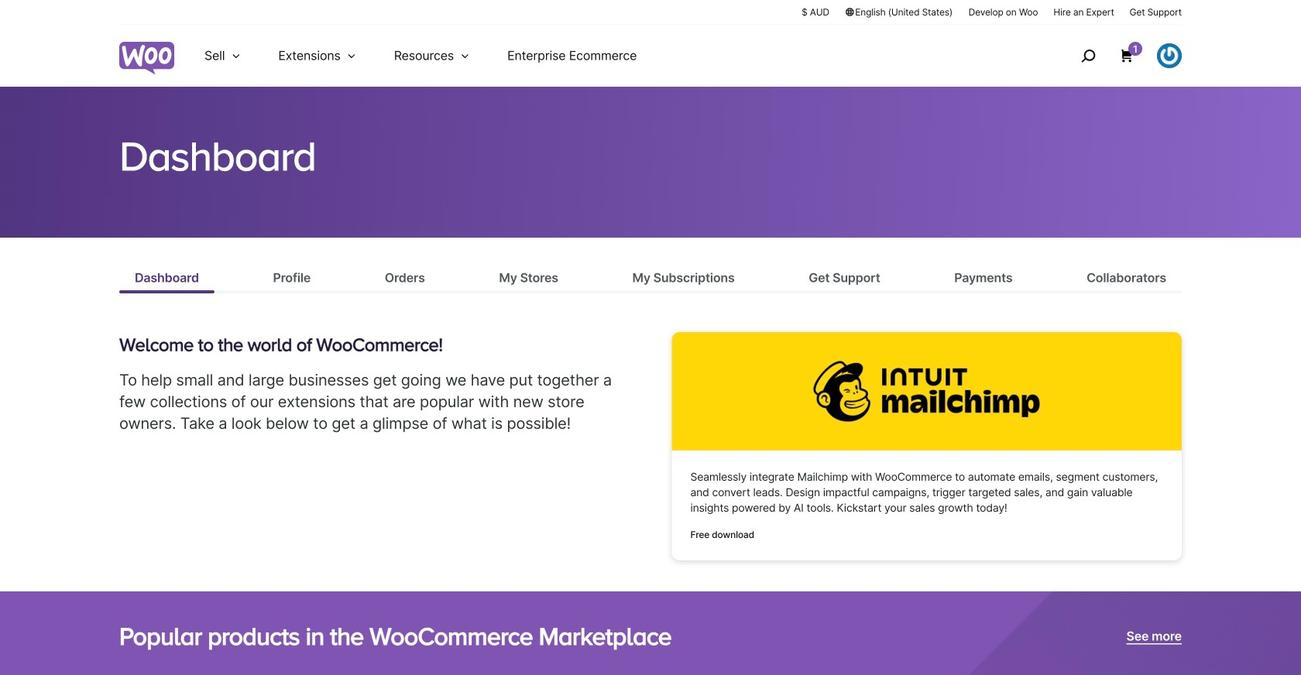 Task type: describe. For each thing, give the bounding box(es) containing it.
search image
[[1076, 43, 1101, 68]]

service navigation menu element
[[1048, 31, 1182, 81]]



Task type: vqa. For each thing, say whether or not it's contained in the screenshot.
open account menu icon
yes



Task type: locate. For each thing, give the bounding box(es) containing it.
open account menu image
[[1157, 43, 1182, 68]]



